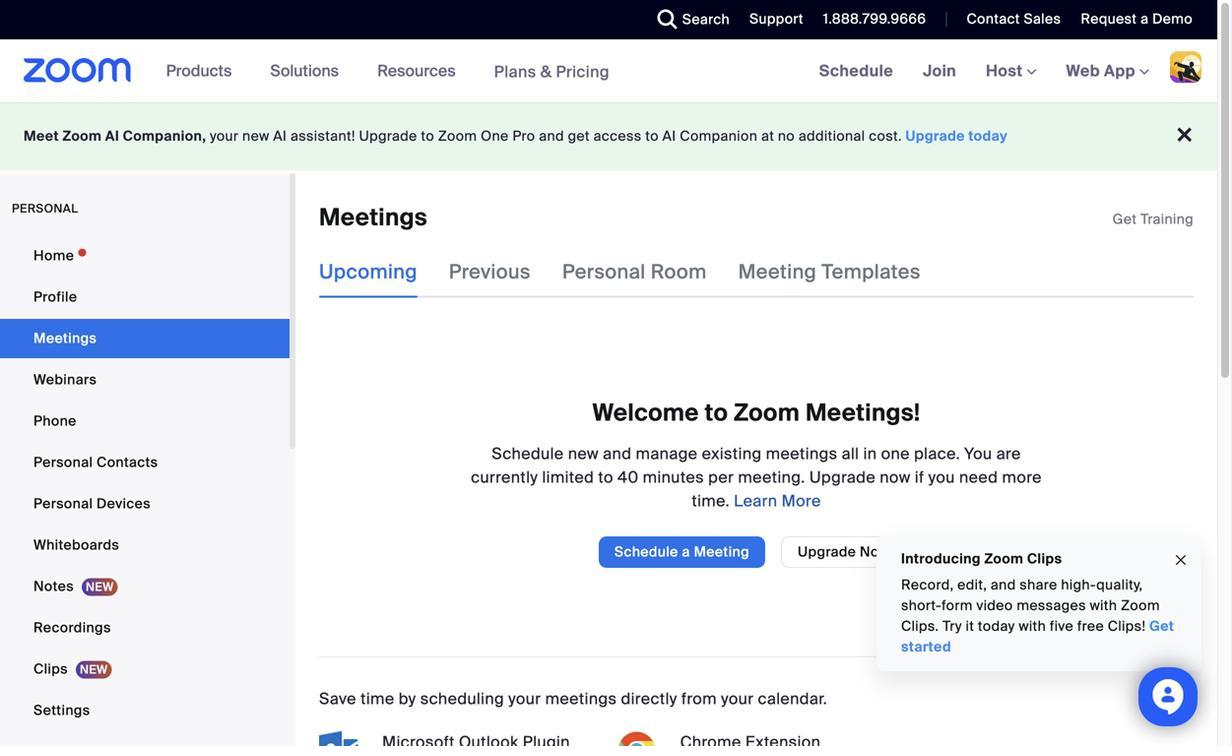 Task type: vqa. For each thing, say whether or not it's contained in the screenshot.
name *
no



Task type: describe. For each thing, give the bounding box(es) containing it.
schedule a meeting button
[[599, 537, 765, 568]]

edit,
[[958, 576, 987, 595]]

whiteboards
[[33, 536, 119, 555]]

meeting inside tab list
[[739, 259, 817, 285]]

get started link
[[901, 618, 1175, 657]]

directly
[[621, 689, 678, 710]]

meet zoom ai companion, your new ai assistant! upgrade to zoom one pro and get access to ai companion at no additional cost. upgrade today
[[24, 127, 1008, 145]]

notes
[[33, 578, 74, 596]]

demo
[[1153, 10, 1193, 28]]

access
[[594, 127, 642, 145]]

five
[[1050, 618, 1074, 636]]

per
[[708, 467, 734, 488]]

assistant!
[[291, 127, 355, 145]]

1 ai from the left
[[105, 127, 119, 145]]

personal
[[12, 201, 78, 216]]

save time by scheduling your meetings directly from your calendar.
[[319, 689, 828, 710]]

pricing
[[556, 61, 610, 82]]

upgrade down product information 'navigation'
[[359, 127, 417, 145]]

1 horizontal spatial meetings
[[319, 202, 428, 233]]

record, edit, and share high-quality, short-form video messages with zoom clips. try it today with five free clips!
[[901, 576, 1160, 636]]

and inside the meet zoom ai companion, footer
[[539, 127, 564, 145]]

profile link
[[0, 278, 290, 317]]

and for record,
[[991, 576, 1016, 595]]

today inside record, edit, and share high-quality, short-form video messages with zoom clips. try it today with five free clips!
[[978, 618, 1015, 636]]

meetings navigation
[[805, 39, 1218, 104]]

learn
[[734, 491, 778, 512]]

web
[[1067, 61, 1100, 81]]

to inside schedule new and manage existing meetings all in one place. you are currently limited to 40 minutes per meeting. upgrade now if you need more time.
[[598, 467, 614, 488]]

learn more
[[730, 491, 821, 512]]

get
[[568, 127, 590, 145]]

more
[[1002, 467, 1042, 488]]

all
[[842, 444, 859, 464]]

meetings for your
[[545, 689, 617, 710]]

clips.
[[901, 618, 939, 636]]

search
[[682, 10, 730, 29]]

you
[[965, 444, 993, 464]]

quality,
[[1097, 576, 1143, 595]]

schedule for schedule a meeting
[[615, 543, 679, 561]]

contacts
[[97, 454, 158, 472]]

schedule link
[[805, 39, 908, 102]]

40
[[618, 467, 639, 488]]

and for schedule
[[603, 444, 632, 464]]

zoom right meet
[[63, 127, 102, 145]]

phone link
[[0, 402, 290, 441]]

webinars
[[33, 371, 97, 389]]

your for companion,
[[210, 127, 239, 145]]

support
[[750, 10, 804, 28]]

personal devices link
[[0, 485, 290, 524]]

need
[[960, 467, 998, 488]]

sales
[[1024, 10, 1061, 28]]

templates
[[822, 259, 921, 285]]

today inside the meet zoom ai companion, footer
[[969, 127, 1008, 145]]

save
[[319, 689, 357, 710]]

recordings link
[[0, 609, 290, 648]]

get training
[[1113, 210, 1194, 229]]

place.
[[914, 444, 961, 464]]

whiteboards link
[[0, 526, 290, 566]]

&
[[541, 61, 552, 82]]

scheduling
[[420, 689, 504, 710]]

learn more link
[[730, 491, 821, 512]]

zoom up edit, on the bottom right of page
[[985, 550, 1024, 568]]

to down the "resources" dropdown button
[[421, 127, 434, 145]]

more
[[782, 491, 821, 512]]

1.888.799.9666
[[823, 10, 927, 28]]

tabs of meeting tab list
[[319, 247, 952, 298]]

settings
[[33, 702, 90, 720]]

recordings
[[33, 619, 111, 637]]

contact sales
[[967, 10, 1061, 28]]

minutes
[[643, 467, 704, 488]]

new inside schedule new and manage existing meetings all in one place. you are currently limited to 40 minutes per meeting. upgrade now if you need more time.
[[568, 444, 599, 464]]

at
[[762, 127, 775, 145]]

it
[[966, 618, 975, 636]]

notes link
[[0, 567, 290, 607]]

training
[[1141, 210, 1194, 229]]

now
[[860, 543, 890, 561]]

get started
[[901, 618, 1175, 657]]

upgrade now button
[[781, 537, 907, 568]]

no
[[778, 127, 795, 145]]

webinars link
[[0, 361, 290, 400]]

upgrade now
[[798, 543, 890, 561]]

schedule new and manage existing meetings all in one place. you are currently limited to 40 minutes per meeting. upgrade now if you need more time.
[[471, 444, 1042, 512]]

join
[[923, 61, 957, 81]]

you
[[929, 467, 955, 488]]

meetings for existing
[[766, 444, 838, 464]]

personal menu menu
[[0, 236, 290, 747]]

upgrade inside schedule new and manage existing meetings all in one place. you are currently limited to 40 minutes per meeting. upgrade now if you need more time.
[[810, 467, 876, 488]]

additional
[[799, 127, 866, 145]]



Task type: locate. For each thing, give the bounding box(es) containing it.
1 vertical spatial today
[[978, 618, 1015, 636]]

1 horizontal spatial new
[[568, 444, 599, 464]]

existing
[[702, 444, 762, 464]]

meetings up meeting.
[[766, 444, 838, 464]]

meetings up webinars
[[33, 330, 97, 348]]

form
[[942, 597, 973, 615]]

your right the from
[[721, 689, 754, 710]]

1 vertical spatial clips
[[33, 661, 68, 679]]

1 horizontal spatial and
[[603, 444, 632, 464]]

banner containing products
[[0, 39, 1218, 104]]

ai left the assistant!
[[273, 127, 287, 145]]

personal contacts link
[[0, 443, 290, 483]]

get right clips! at right bottom
[[1150, 618, 1175, 636]]

request a demo link
[[1066, 0, 1218, 39], [1081, 10, 1193, 28]]

1 horizontal spatial meetings
[[766, 444, 838, 464]]

welcome
[[593, 398, 699, 428]]

upcoming
[[319, 259, 418, 285]]

meet zoom ai companion, footer
[[0, 102, 1218, 170]]

now
[[880, 467, 911, 488]]

upgrade down all
[[810, 467, 876, 488]]

by
[[399, 689, 416, 710]]

short-
[[901, 597, 942, 615]]

with up free
[[1090, 597, 1118, 615]]

ai left companion
[[663, 127, 676, 145]]

cost.
[[869, 127, 902, 145]]

meetings link
[[0, 319, 290, 359]]

zoom up existing
[[734, 398, 800, 428]]

2 horizontal spatial and
[[991, 576, 1016, 595]]

new inside the meet zoom ai companion, footer
[[242, 127, 270, 145]]

get for get training
[[1113, 210, 1137, 229]]

companion
[[680, 127, 758, 145]]

personal up whiteboards
[[33, 495, 93, 513]]

meeting down time.
[[694, 543, 750, 561]]

a for request
[[1141, 10, 1149, 28]]

1 horizontal spatial clips
[[1027, 550, 1063, 568]]

clips inside personal menu menu
[[33, 661, 68, 679]]

and up video
[[991, 576, 1016, 595]]

0 vertical spatial and
[[539, 127, 564, 145]]

video
[[977, 597, 1013, 615]]

1 vertical spatial personal
[[33, 454, 93, 472]]

meetings
[[766, 444, 838, 464], [545, 689, 617, 710]]

and
[[539, 127, 564, 145], [603, 444, 632, 464], [991, 576, 1016, 595]]

new up limited
[[568, 444, 599, 464]]

0 vertical spatial with
[[1090, 597, 1118, 615]]

request
[[1081, 10, 1137, 28]]

personal inside tabs of meeting tab list
[[562, 259, 646, 285]]

with down messages
[[1019, 618, 1046, 636]]

to left the 40
[[598, 467, 614, 488]]

2 horizontal spatial your
[[721, 689, 754, 710]]

try
[[943, 618, 962, 636]]

a for schedule
[[682, 543, 690, 561]]

one
[[881, 444, 910, 464]]

a down the minutes
[[682, 543, 690, 561]]

your right companion,
[[210, 127, 239, 145]]

meeting
[[739, 259, 817, 285], [694, 543, 750, 561]]

new left the assistant!
[[242, 127, 270, 145]]

upgrade right cost.
[[906, 127, 965, 145]]

settings link
[[0, 692, 290, 731]]

0 vertical spatial clips
[[1027, 550, 1063, 568]]

1.888.799.9666 button up schedule link
[[823, 10, 927, 28]]

1 vertical spatial meetings
[[33, 330, 97, 348]]

2 vertical spatial schedule
[[615, 543, 679, 561]]

companion,
[[123, 127, 206, 145]]

meetings up the upcoming at the left top of the page
[[319, 202, 428, 233]]

2 horizontal spatial schedule
[[819, 61, 894, 81]]

get inside get started
[[1150, 618, 1175, 636]]

join link
[[908, 39, 972, 102]]

upgrade inside button
[[798, 543, 856, 561]]

0 vertical spatial get
[[1113, 210, 1137, 229]]

3 ai from the left
[[663, 127, 676, 145]]

time
[[361, 689, 395, 710]]

and inside schedule new and manage existing meetings all in one place. you are currently limited to 40 minutes per meeting. upgrade now if you need more time.
[[603, 444, 632, 464]]

2 vertical spatial personal
[[33, 495, 93, 513]]

schedule up currently
[[492, 444, 564, 464]]

in
[[864, 444, 877, 464]]

contact
[[967, 10, 1020, 28]]

0 horizontal spatial clips
[[33, 661, 68, 679]]

plans & pricing
[[494, 61, 610, 82]]

personal left room
[[562, 259, 646, 285]]

banner
[[0, 39, 1218, 104]]

get for get started
[[1150, 618, 1175, 636]]

schedule inside meetings navigation
[[819, 61, 894, 81]]

limited
[[542, 467, 594, 488]]

to up existing
[[705, 398, 728, 428]]

meeting left templates
[[739, 259, 817, 285]]

home link
[[0, 236, 290, 276]]

are
[[997, 444, 1021, 464]]

0 vertical spatial a
[[1141, 10, 1149, 28]]

1 vertical spatial schedule
[[492, 444, 564, 464]]

solutions
[[270, 61, 339, 81]]

schedule down 1.888.799.9666 on the top of page
[[819, 61, 894, 81]]

get left training
[[1113, 210, 1137, 229]]

0 horizontal spatial schedule
[[492, 444, 564, 464]]

time.
[[692, 491, 730, 512]]

introducing
[[901, 550, 981, 568]]

clips
[[1027, 550, 1063, 568], [33, 661, 68, 679]]

welcome to zoom meetings!
[[593, 398, 921, 428]]

new
[[242, 127, 270, 145], [568, 444, 599, 464]]

0 horizontal spatial new
[[242, 127, 270, 145]]

2 horizontal spatial ai
[[663, 127, 676, 145]]

upgrade today link
[[906, 127, 1008, 145]]

to right "access"
[[646, 127, 659, 145]]

started
[[901, 638, 952, 657]]

0 horizontal spatial a
[[682, 543, 690, 561]]

manage
[[636, 444, 698, 464]]

schedule down the 40
[[615, 543, 679, 561]]

1 horizontal spatial with
[[1090, 597, 1118, 615]]

schedule inside schedule new and manage existing meetings all in one place. you are currently limited to 40 minutes per meeting. upgrade now if you need more time.
[[492, 444, 564, 464]]

close image
[[1173, 550, 1189, 572]]

products
[[166, 61, 232, 81]]

0 vertical spatial personal
[[562, 259, 646, 285]]

0 horizontal spatial and
[[539, 127, 564, 145]]

clips up share
[[1027, 550, 1063, 568]]

plans
[[494, 61, 536, 82]]

personal devices
[[33, 495, 151, 513]]

meetings left directly
[[545, 689, 617, 710]]

and up the 40
[[603, 444, 632, 464]]

personal for personal contacts
[[33, 454, 93, 472]]

currently
[[471, 467, 538, 488]]

0 horizontal spatial meetings
[[545, 689, 617, 710]]

your inside the meet zoom ai companion, footer
[[210, 127, 239, 145]]

0 horizontal spatial with
[[1019, 618, 1046, 636]]

1 vertical spatial meetings
[[545, 689, 617, 710]]

clips link
[[0, 650, 290, 690]]

and left the get
[[539, 127, 564, 145]]

products button
[[166, 39, 241, 102]]

0 vertical spatial today
[[969, 127, 1008, 145]]

meeting inside button
[[694, 543, 750, 561]]

pro
[[513, 127, 535, 145]]

profile
[[33, 288, 77, 306]]

plans & pricing link
[[494, 61, 610, 82], [494, 61, 610, 82]]

your for scheduling
[[509, 689, 541, 710]]

meetings
[[319, 202, 428, 233], [33, 330, 97, 348]]

1 horizontal spatial schedule
[[615, 543, 679, 561]]

a left demo
[[1141, 10, 1149, 28]]

1 horizontal spatial a
[[1141, 10, 1149, 28]]

home
[[33, 247, 74, 265]]

solutions button
[[270, 39, 348, 102]]

0 vertical spatial new
[[242, 127, 270, 145]]

resources button
[[377, 39, 465, 102]]

1.888.799.9666 button
[[809, 0, 931, 39], [823, 10, 927, 28]]

0 horizontal spatial your
[[210, 127, 239, 145]]

today
[[969, 127, 1008, 145], [978, 618, 1015, 636]]

1 vertical spatial and
[[603, 444, 632, 464]]

0 horizontal spatial ai
[[105, 127, 119, 145]]

zoom logo image
[[24, 58, 132, 83]]

support link
[[735, 0, 809, 39], [750, 10, 804, 28]]

1 vertical spatial meeting
[[694, 543, 750, 561]]

zoom inside record, edit, and share high-quality, short-form video messages with zoom clips. try it today with five free clips!
[[1121, 597, 1160, 615]]

schedule for schedule
[[819, 61, 894, 81]]

schedule for schedule new and manage existing meetings all in one place. you are currently limited to 40 minutes per meeting. upgrade now if you need more time.
[[492, 444, 564, 464]]

0 vertical spatial meetings
[[319, 202, 428, 233]]

zoom
[[63, 127, 102, 145], [438, 127, 477, 145], [734, 398, 800, 428], [985, 550, 1024, 568], [1121, 597, 1160, 615]]

a inside button
[[682, 543, 690, 561]]

clips!
[[1108, 618, 1146, 636]]

0 vertical spatial meetings
[[766, 444, 838, 464]]

devices
[[97, 495, 151, 513]]

today down host
[[969, 127, 1008, 145]]

1 horizontal spatial ai
[[273, 127, 287, 145]]

personal room
[[562, 259, 707, 285]]

2 ai from the left
[[273, 127, 287, 145]]

meetings inside meetings link
[[33, 330, 97, 348]]

clips up settings
[[33, 661, 68, 679]]

2 vertical spatial and
[[991, 576, 1016, 595]]

meetings!
[[806, 398, 921, 428]]

0 vertical spatial schedule
[[819, 61, 894, 81]]

0 horizontal spatial get
[[1113, 210, 1137, 229]]

1 horizontal spatial your
[[509, 689, 541, 710]]

1 vertical spatial new
[[568, 444, 599, 464]]

0 horizontal spatial meetings
[[33, 330, 97, 348]]

messages
[[1017, 597, 1087, 615]]

app
[[1104, 61, 1136, 81]]

schedule inside button
[[615, 543, 679, 561]]

1 vertical spatial a
[[682, 543, 690, 561]]

0 vertical spatial meeting
[[739, 259, 817, 285]]

ai left companion,
[[105, 127, 119, 145]]

your right scheduling
[[509, 689, 541, 710]]

share
[[1020, 576, 1058, 595]]

personal for personal room
[[562, 259, 646, 285]]

request a demo
[[1081, 10, 1193, 28]]

1 vertical spatial with
[[1019, 618, 1046, 636]]

product information navigation
[[151, 39, 625, 104]]

from
[[682, 689, 717, 710]]

personal inside 'link'
[[33, 495, 93, 513]]

zoom left one
[[438, 127, 477, 145]]

web app button
[[1067, 61, 1150, 81]]

zoom up clips! at right bottom
[[1121, 597, 1160, 615]]

personal down the phone on the bottom of page
[[33, 454, 93, 472]]

to
[[421, 127, 434, 145], [646, 127, 659, 145], [705, 398, 728, 428], [598, 467, 614, 488]]

today down video
[[978, 618, 1015, 636]]

1.888.799.9666 button up join
[[809, 0, 931, 39]]

ai
[[105, 127, 119, 145], [273, 127, 287, 145], [663, 127, 676, 145]]

personal for personal devices
[[33, 495, 93, 513]]

1 vertical spatial get
[[1150, 618, 1175, 636]]

upgrade left now
[[798, 543, 856, 561]]

introducing zoom clips
[[901, 550, 1063, 568]]

profile picture image
[[1170, 51, 1202, 83]]

meet
[[24, 127, 59, 145]]

free
[[1078, 618, 1104, 636]]

meeting templates
[[739, 259, 921, 285]]

1 horizontal spatial get
[[1150, 618, 1175, 636]]

search button
[[643, 0, 735, 39]]

and inside record, edit, and share high-quality, short-form video messages with zoom clips. try it today with five free clips!
[[991, 576, 1016, 595]]

meetings inside schedule new and manage existing meetings all in one place. you are currently limited to 40 minutes per meeting. upgrade now if you need more time.
[[766, 444, 838, 464]]



